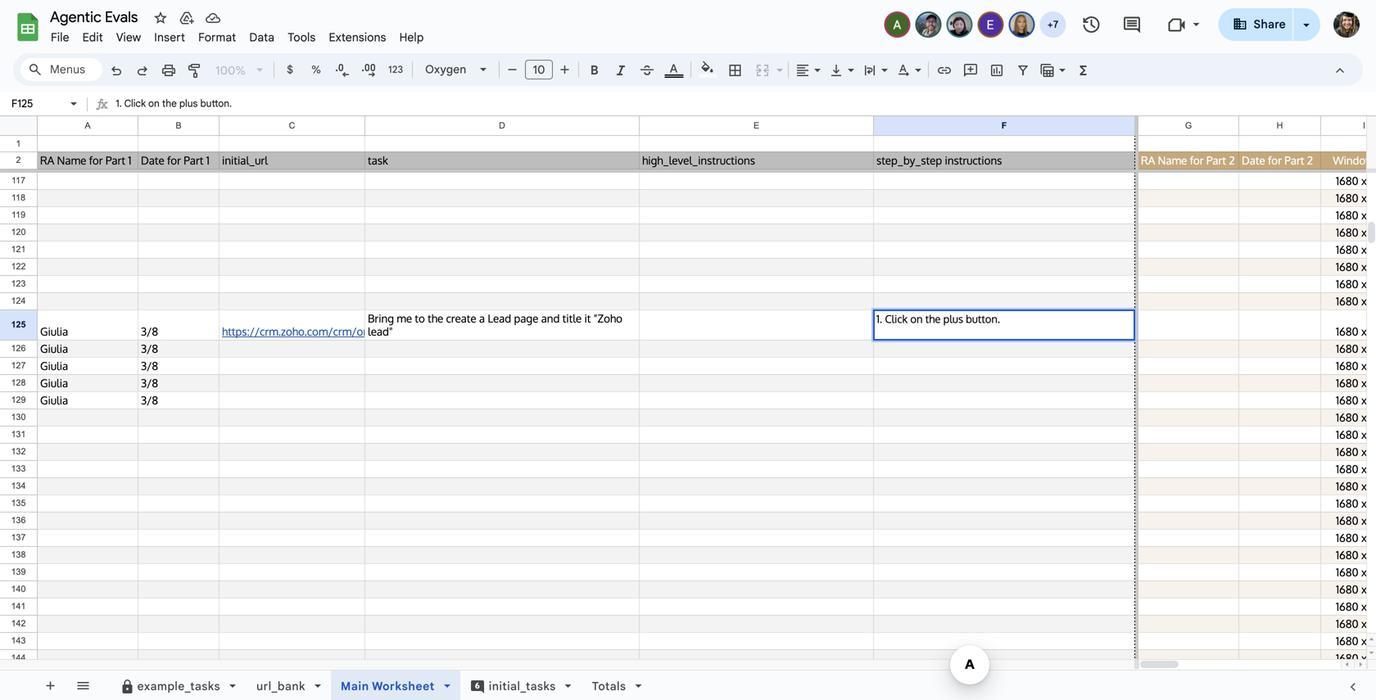 Task type: describe. For each thing, give the bounding box(es) containing it.
tools
[[288, 30, 316, 45]]

view menu item
[[110, 28, 148, 47]]

1. for 1. click on the plus button. text box
[[116, 97, 122, 110]]

Zoom text field
[[211, 59, 251, 82]]

example_tasks button
[[109, 671, 247, 700]]

file menu item
[[44, 28, 76, 47]]

initial_tasks
[[489, 679, 556, 694]]

borders image
[[726, 58, 745, 81]]

text wrapping image
[[861, 58, 880, 81]]

edit menu item
[[76, 28, 110, 47]]

share
[[1254, 17, 1286, 32]]

format menu item
[[192, 28, 243, 47]]

extensions
[[329, 30, 386, 45]]

+7
[[1048, 18, 1059, 31]]

the for 1. click on the plus button. text box
[[162, 97, 177, 110]]

main
[[341, 679, 369, 694]]

tools menu item
[[281, 28, 322, 47]]

view
[[116, 30, 141, 45]]

file
[[51, 30, 69, 45]]

vertical align image
[[827, 58, 846, 81]]

edit
[[82, 30, 103, 45]]

insert menu item
[[148, 28, 192, 47]]

the for 1. click on the plus button. field
[[926, 312, 941, 326]]

totals button
[[581, 671, 652, 700]]

functions image
[[1074, 58, 1093, 81]]

F125 field
[[877, 312, 1132, 326]]

example_tasks
[[137, 679, 220, 694]]

insert
[[154, 30, 185, 45]]

$
[[287, 63, 293, 76]]

click for 1. click on the plus button. field
[[885, 312, 908, 326]]

cj baylor image
[[917, 13, 940, 36]]

Menus field
[[20, 58, 102, 81]]

toolbar containing example_tasks
[[104, 671, 666, 700]]

help
[[399, 30, 424, 45]]

button. for 1. click on the plus button. text box
[[200, 97, 232, 110]]

eesa khan image
[[979, 13, 1002, 36]]

$ button
[[278, 57, 302, 82]]

1. Click on the plus button. text field
[[116, 94, 1376, 116]]

text color image
[[665, 58, 684, 78]]

format
[[198, 30, 236, 45]]



Task type: vqa. For each thing, say whether or not it's contained in the screenshot.
Name
no



Task type: locate. For each thing, give the bounding box(es) containing it.
menu bar inside menu bar "banner"
[[44, 21, 430, 48]]

totals
[[592, 679, 626, 694]]

1 horizontal spatial the
[[926, 312, 941, 326]]

plus inside text box
[[179, 97, 198, 110]]

1. click on the plus button. for 1. click on the plus button. text box
[[116, 97, 232, 110]]

1.
[[116, 97, 122, 110], [877, 312, 882, 326]]

0 vertical spatial plus
[[179, 97, 198, 110]]

0 horizontal spatial 1.
[[116, 97, 122, 110]]

none text field inside name box (⌘ + j) element
[[7, 96, 67, 111]]

0 horizontal spatial 1. click on the plus button.
[[116, 97, 232, 110]]

1 horizontal spatial 1. click on the plus button.
[[877, 312, 1000, 326]]

+7 button
[[1038, 10, 1068, 39]]

data menu item
[[243, 28, 281, 47]]

6
[[475, 681, 480, 691]]

main worksheet button
[[331, 671, 460, 700]]

main toolbar
[[102, 57, 1098, 84]]

click for 1. click on the plus button. text box
[[124, 97, 146, 110]]

on for 1. click on the plus button. text box
[[148, 97, 160, 110]]

menu bar
[[44, 21, 430, 48]]

application containing share
[[0, 0, 1376, 700]]

1 horizontal spatial button.
[[966, 312, 1000, 326]]

text rotation image
[[895, 58, 913, 81]]

oxygen
[[425, 62, 466, 77]]

data
[[249, 30, 275, 45]]

0 horizontal spatial click
[[124, 97, 146, 110]]

on inside text box
[[148, 97, 160, 110]]

michele murakami image
[[948, 13, 971, 36]]

extensions menu item
[[322, 28, 393, 47]]

plus
[[179, 97, 198, 110], [943, 312, 963, 326]]

2 toolbar from the left
[[104, 671, 666, 700]]

plus for 1. click on the plus button. text box
[[179, 97, 198, 110]]

main worksheet
[[341, 679, 435, 694]]

fill color image
[[698, 58, 717, 78]]

1. for 1. click on the plus button. field
[[877, 312, 882, 326]]

0 horizontal spatial toolbar
[[34, 671, 102, 700]]

quick sharing actions image
[[1303, 24, 1310, 49]]

0 horizontal spatial button.
[[200, 97, 232, 110]]

1. click on the plus button.
[[116, 97, 232, 110], [877, 312, 1000, 326]]

% button
[[304, 57, 329, 82]]

katherine seehafer image
[[1011, 13, 1034, 36]]

0 vertical spatial button.
[[200, 97, 232, 110]]

on
[[148, 97, 160, 110], [911, 312, 923, 326]]

1. inside 1. click on the plus button. text box
[[116, 97, 122, 110]]

application
[[0, 0, 1376, 700]]

1 horizontal spatial 1.
[[877, 312, 882, 326]]

1. click on the plus button. for 1. click on the plus button. field
[[877, 312, 1000, 326]]

1. click on the plus button. inside text box
[[116, 97, 232, 110]]

1 vertical spatial click
[[885, 312, 908, 326]]

the
[[162, 97, 177, 110], [926, 312, 941, 326]]

click inside text box
[[124, 97, 146, 110]]

click
[[124, 97, 146, 110], [885, 312, 908, 326]]

1 vertical spatial 1. click on the plus button.
[[877, 312, 1000, 326]]

0 horizontal spatial the
[[162, 97, 177, 110]]

on for 1. click on the plus button. field
[[911, 312, 923, 326]]

share button
[[1219, 8, 1294, 41]]

0 horizontal spatial plus
[[179, 97, 198, 110]]

Zoom field
[[209, 58, 270, 83]]

Font size field
[[525, 60, 560, 80]]

1 horizontal spatial on
[[911, 312, 923, 326]]

0 vertical spatial 1.
[[116, 97, 122, 110]]

url_bank
[[256, 679, 305, 694]]

button. for 1. click on the plus button. field
[[966, 312, 1000, 326]]

1 vertical spatial plus
[[943, 312, 963, 326]]

Font size text field
[[526, 60, 552, 79]]

angela cha image
[[886, 13, 909, 36]]

plus for 1. click on the plus button. field
[[943, 312, 963, 326]]

1 vertical spatial on
[[911, 312, 923, 326]]

123 button
[[383, 57, 409, 82]]

0 vertical spatial click
[[124, 97, 146, 110]]

button.
[[200, 97, 232, 110], [966, 312, 1000, 326]]

%
[[311, 63, 321, 76]]

name box (⌘ + j) element
[[5, 94, 82, 114]]

0 vertical spatial the
[[162, 97, 177, 110]]

0 vertical spatial on
[[148, 97, 160, 110]]

123
[[388, 63, 403, 76]]

toolbar
[[34, 671, 102, 700], [104, 671, 666, 700]]

0 vertical spatial 1. click on the plus button.
[[116, 97, 232, 110]]

menu bar banner
[[0, 0, 1376, 700]]

menu bar containing file
[[44, 21, 430, 48]]

button. inside text box
[[200, 97, 232, 110]]

None text field
[[7, 96, 67, 111]]

1 vertical spatial button.
[[966, 312, 1000, 326]]

1 vertical spatial the
[[926, 312, 941, 326]]

font list. oxygen selected. option
[[425, 58, 470, 81]]

all sheets image
[[70, 673, 96, 699]]

0 horizontal spatial on
[[148, 97, 160, 110]]

Rename text field
[[44, 7, 147, 26]]

1 horizontal spatial click
[[885, 312, 908, 326]]

url_bank button
[[246, 671, 332, 700]]

1 horizontal spatial plus
[[943, 312, 963, 326]]

1 toolbar from the left
[[34, 671, 102, 700]]

the inside 1. click on the plus button. text box
[[162, 97, 177, 110]]

worksheet
[[372, 679, 435, 694]]

1 horizontal spatial toolbar
[[104, 671, 666, 700]]

1 vertical spatial 1.
[[877, 312, 882, 326]]

help menu item
[[393, 28, 430, 47]]

Star checkbox
[[118, 0, 186, 60]]



